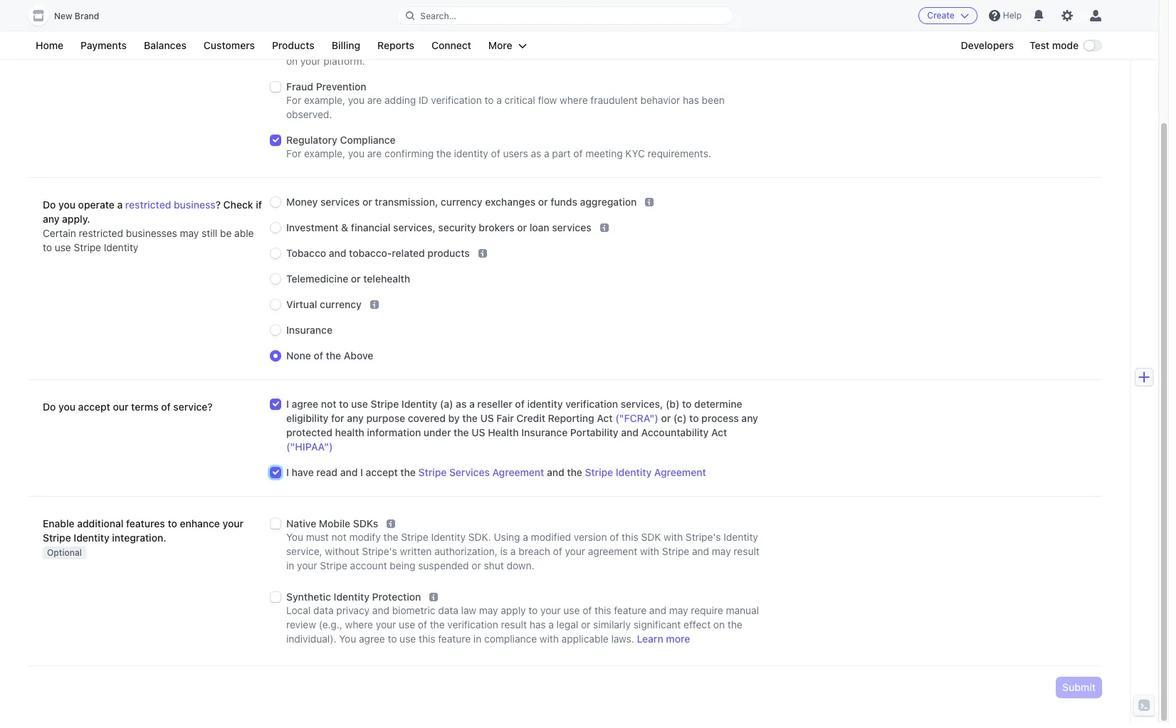 Task type: vqa. For each thing, say whether or not it's contained in the screenshot.
The 'Be'
yes



Task type: locate. For each thing, give the bounding box(es) containing it.
use inside i agree not to use stripe identity (a) as a reseller of identity verification services, (b) to determine eligibility for any purpose covered by the us fair credit reporting act
[[351, 398, 368, 410]]

0 vertical spatial do
[[43, 199, 56, 211]]

example,
[[304, 41, 345, 53], [304, 94, 345, 106], [304, 147, 345, 160]]

to down certain
[[43, 241, 52, 254]]

i up eligibility
[[286, 398, 289, 410]]

you inside regulatory compliance for example, you are confirming the identity of users as a part of meeting kyc requirements.
[[348, 147, 365, 160]]

or left spam
[[727, 41, 736, 53]]

0 vertical spatial you
[[286, 532, 303, 544]]

1 vertical spatial are
[[367, 94, 382, 106]]

1 vertical spatial be
[[220, 227, 232, 239]]

more
[[666, 633, 691, 646]]

users
[[545, 41, 570, 53], [503, 147, 528, 160]]

identity
[[104, 241, 138, 254], [402, 398, 438, 410], [616, 467, 652, 479], [431, 532, 466, 544], [724, 532, 759, 544], [74, 532, 110, 544], [334, 591, 370, 603]]

services
[[321, 196, 360, 208], [552, 222, 592, 234]]

the down information
[[401, 467, 416, 479]]

i have read and i accept the stripe services agreement and the stripe identity agreement
[[286, 467, 706, 479]]

1 horizontal spatial &
[[341, 222, 348, 234]]

for for regulatory compliance
[[286, 147, 301, 160]]

stripe down enable at the bottom
[[43, 532, 71, 544]]

example, inside the 'fraud prevention for example, you are adding id verification to a critical flow where fraudulent behavior has been observed.'
[[304, 94, 345, 106]]

a left legal
[[549, 619, 554, 631]]

0 vertical spatial act
[[597, 413, 613, 425]]

2 horizontal spatial with
[[664, 532, 683, 544]]

this down biometric on the bottom left of the page
[[419, 633, 436, 646]]

1 vertical spatial as
[[456, 398, 467, 410]]

or left loan
[[517, 222, 527, 234]]

(b)
[[666, 398, 680, 410]]

0 vertical spatial on
[[286, 55, 298, 67]]

to down biometric on the bottom left of the page
[[388, 633, 397, 646]]

0 horizontal spatial feature
[[438, 633, 471, 646]]

are left adding
[[367, 94, 382, 106]]

identity up credit on the left bottom
[[528, 398, 563, 410]]

additional
[[77, 518, 124, 530]]

none of the above
[[286, 350, 374, 362]]

1 horizontal spatial any
[[347, 413, 364, 425]]

(e.g.,
[[319, 619, 343, 631]]

the down biometric on the bottom left of the page
[[430, 619, 445, 631]]

0 horizontal spatial any
[[43, 213, 59, 225]]

Search… text field
[[398, 7, 733, 25]]

or inside the local data privacy and biometric data law may apply to your use of this feature and may require manual review (e.g., where your use of the verification result has a legal or similarly significant effect on the individual). you agree to use this feature in compliance with applicable laws.
[[581, 619, 591, 631]]

0 vertical spatial example,
[[304, 41, 345, 53]]

your inside enable additional features to enhance your stripe identity integration. optional
[[223, 518, 244, 530]]

fair
[[497, 413, 514, 425]]

1 horizontal spatial services,
[[621, 398, 663, 410]]

0 horizontal spatial has
[[530, 619, 546, 631]]

and up require in the right of the page
[[692, 546, 710, 558]]

not down mobile
[[332, 532, 347, 544]]

services, up the related
[[393, 222, 436, 234]]

not inside the you must not modify the stripe identity sdk. using a modified version of this sdk with stripe's identity service, without stripe's written authorization, is a breach of your agreement with stripe and may result in your stripe account being suspended or shut down.
[[332, 532, 347, 544]]

1 do from the top
[[43, 199, 56, 211]]

of inside i agree not to use stripe identity (a) as a reseller of identity verification services, (b) to determine eligibility for any purpose covered by the us fair credit reporting act
[[515, 398, 525, 410]]

1 horizontal spatial in
[[474, 633, 482, 646]]

exchanges
[[485, 196, 536, 208]]

learn more
[[637, 633, 691, 646]]

restricted up the businesses at top left
[[125, 199, 171, 211]]

health
[[488, 427, 519, 439]]

0 horizontal spatial act
[[597, 413, 613, 425]]

stripe's up account
[[362, 546, 397, 558]]

stripe identity agreement link
[[585, 467, 706, 479]]

act
[[597, 413, 613, 425], [712, 427, 728, 439]]

be left used
[[200, 30, 212, 42]]

this inside the you must not modify the stripe identity sdk. using a modified version of this sdk with stripe's identity service, without stripe's written authorization, is a breach of your agreement with stripe and may result in your stripe account being suspended or shut down.
[[622, 532, 639, 544]]

act down the process
[[712, 427, 728, 439]]

agreement
[[588, 546, 638, 558]]

the right the confirming
[[437, 147, 452, 160]]

you inside the 'fraud prevention for example, you are adding id verification to a critical flow where fraudulent behavior has been observed.'
[[348, 94, 365, 106]]

0 horizontal spatial services,
[[393, 222, 436, 234]]

1 vertical spatial services
[[552, 222, 592, 234]]

i inside i agree not to use stripe identity (a) as a reseller of identity verification services, (b) to determine eligibility for any purpose covered by the us fair credit reporting act
[[286, 398, 289, 410]]

identity down search…
[[445, 41, 479, 53]]

where down privacy
[[345, 619, 373, 631]]

services up investment
[[321, 196, 360, 208]]

of up applicable
[[583, 605, 592, 617]]

any up the health
[[347, 413, 364, 425]]

you left our
[[58, 401, 76, 413]]

check
[[223, 199, 253, 211]]

2 example, from the top
[[304, 94, 345, 106]]

0 vertical spatial insurance
[[286, 324, 333, 336]]

0 horizontal spatial agreement
[[493, 467, 544, 479]]

result down apply in the bottom of the page
[[501, 619, 527, 631]]

0 horizontal spatial users
[[503, 147, 528, 160]]

or inside trust & safety for example, you are verifying the identity of suspicious users to reduce bad actors, scammers, or spam on your platform.
[[727, 41, 736, 53]]

account
[[350, 560, 387, 572]]

1 horizontal spatial agreement
[[655, 467, 706, 479]]

1 vertical spatial feature
[[438, 633, 471, 646]]

agree inside i agree not to use stripe identity (a) as a reseller of identity verification services, (b) to determine eligibility for any purpose covered by the us fair credit reporting act
[[292, 398, 319, 410]]

restricted inside certain restricted businesses may still be able to use stripe identity
[[79, 227, 123, 239]]

products link
[[265, 37, 322, 54]]

the down manual
[[728, 619, 743, 631]]

2 vertical spatial are
[[367, 147, 382, 160]]

2 vertical spatial for
[[286, 147, 301, 160]]

a inside regulatory compliance for example, you are confirming the identity of users as a part of meeting kyc requirements.
[[544, 147, 550, 160]]

2 are from the top
[[367, 94, 382, 106]]

may up require in the right of the page
[[712, 546, 731, 558]]

test
[[1030, 39, 1050, 51]]

any inside "or (c) to process any protected health information under the us health insurance portability and accountability act ("hipaa")"
[[742, 413, 759, 425]]

a inside i agree not to use stripe identity (a) as a reseller of identity verification services, (b) to determine eligibility for any purpose covered by the us fair credit reporting act
[[469, 398, 475, 410]]

2 vertical spatial example,
[[304, 147, 345, 160]]

restricted down apply.
[[79, 227, 123, 239]]

1 vertical spatial on
[[714, 619, 725, 631]]

Search… search field
[[398, 7, 733, 25]]

the inside "or (c) to process any protected health information under the us health insurance portability and accountability act ("hipaa")"
[[454, 427, 469, 439]]

stripe's
[[686, 532, 721, 544], [362, 546, 397, 558]]

2 do from the top
[[43, 401, 56, 413]]

do you operate a restricted business
[[43, 199, 216, 211]]

the right verifying
[[427, 41, 442, 53]]

agree down privacy
[[359, 633, 385, 646]]

or inside "or (c) to process any protected health information under the us health insurance portability and accountability act ("hipaa")"
[[661, 413, 671, 425]]

are down compliance
[[367, 147, 382, 160]]

for inside the 'fraud prevention for example, you are adding id verification to a critical flow where fraudulent behavior has been observed.'
[[286, 94, 301, 106]]

submit
[[1063, 682, 1096, 694]]

0 vertical spatial accept
[[78, 401, 110, 413]]

by
[[448, 413, 460, 425]]

1 horizontal spatial result
[[734, 546, 760, 558]]

example, up "observed."
[[304, 94, 345, 106]]

still
[[202, 227, 218, 239]]

& right trust at the top of page
[[313, 27, 320, 39]]

users left part
[[503, 147, 528, 160]]

create
[[928, 10, 955, 21]]

1 are from the top
[[367, 41, 382, 53]]

2 horizontal spatial this
[[622, 532, 639, 544]]

not for must
[[332, 532, 347, 544]]

do for do you operate a restricted business
[[43, 199, 56, 211]]

synthetic
[[286, 591, 331, 603]]

as inside i agree not to use stripe identity (a) as a reseller of identity verification services, (b) to determine eligibility for any purpose covered by the us fair credit reporting act
[[456, 398, 467, 410]]

using
[[494, 532, 520, 544]]

1 horizontal spatial this
[[595, 605, 612, 617]]

to left critical
[[485, 94, 494, 106]]

act up portability
[[597, 413, 613, 425]]

has left legal
[[530, 619, 546, 631]]

us
[[480, 413, 494, 425], [472, 427, 486, 439]]

your down service,
[[297, 560, 317, 572]]

0 vertical spatial us
[[480, 413, 494, 425]]

0 horizontal spatial result
[[501, 619, 527, 631]]

result up manual
[[734, 546, 760, 558]]

being
[[390, 560, 416, 572]]

0 horizontal spatial currency
[[320, 299, 362, 311]]

0 horizontal spatial with
[[540, 633, 559, 646]]

& inside trust & safety for example, you are verifying the identity of suspicious users to reduce bad actors, scammers, or spam on your platform.
[[313, 27, 320, 39]]

this left sdk
[[622, 532, 639, 544]]

native mobile sdks
[[286, 518, 378, 530]]

1 vertical spatial where
[[345, 619, 373, 631]]

are for compliance
[[367, 147, 382, 160]]

telemedicine
[[286, 273, 349, 285]]

0 horizontal spatial on
[[286, 55, 298, 67]]

are inside the 'fraud prevention for example, you are adding id verification to a critical flow where fraudulent behavior has been observed.'
[[367, 94, 382, 106]]

the inside i agree not to use stripe identity (a) as a reseller of identity verification services, (b) to determine eligibility for any purpose covered by the us fair credit reporting act
[[463, 413, 478, 425]]

require
[[691, 605, 724, 617]]

our
[[113, 401, 129, 413]]

us inside i agree not to use stripe identity (a) as a reseller of identity verification services, (b) to determine eligibility for any purpose covered by the us fair credit reporting act
[[480, 413, 494, 425]]

0 horizontal spatial &
[[313, 27, 320, 39]]

you must not modify the stripe identity sdk. using a modified version of this sdk with stripe's identity service, without stripe's written authorization, is a breach of your agreement with stripe and may result in your stripe account being suspended or shut down.
[[286, 532, 760, 572]]

help
[[1004, 10, 1022, 21]]

on down require in the right of the page
[[714, 619, 725, 631]]

of left suspicious
[[482, 41, 491, 53]]

1 horizontal spatial stripe's
[[686, 532, 721, 544]]

1 vertical spatial restricted
[[79, 227, 123, 239]]

1 horizontal spatial be
[[220, 227, 232, 239]]

spam
[[739, 41, 764, 53]]

be for able
[[220, 227, 232, 239]]

stripe up purpose
[[371, 398, 399, 410]]

services, up ("fcra") link
[[621, 398, 663, 410]]

0 vertical spatial services
[[321, 196, 360, 208]]

agreement down accountability
[[655, 467, 706, 479]]

for inside regulatory compliance for example, you are confirming the identity of users as a part of meeting kyc requirements.
[[286, 147, 301, 160]]

example, down safety
[[304, 41, 345, 53]]

on
[[286, 55, 298, 67], [714, 619, 725, 631]]

data up (e.g.,
[[313, 605, 334, 617]]

stripe left services
[[419, 467, 447, 479]]

act inside "or (c) to process any protected health information under the us health insurance portability and accountability act ("hipaa")"
[[712, 427, 728, 439]]

observed.
[[286, 108, 332, 120]]

as right '(a)'
[[456, 398, 467, 410]]

1 horizontal spatial insurance
[[522, 427, 568, 439]]

us inside "or (c) to process any protected health information under the us health insurance portability and accountability act ("hipaa")"
[[472, 427, 486, 439]]

the inside trust & safety for example, you are verifying the identity of suspicious users to reduce bad actors, scammers, or spam on your platform.
[[427, 41, 442, 53]]

with
[[664, 532, 683, 544], [640, 546, 660, 558], [540, 633, 559, 646]]

for inside trust & safety for example, you are verifying the identity of suspicious users to reduce bad actors, scammers, or spam on your platform.
[[286, 41, 301, 53]]

0 horizontal spatial insurance
[[286, 324, 333, 336]]

stripe inside enable additional features to enhance your stripe identity integration. optional
[[43, 532, 71, 544]]

us down reseller
[[480, 413, 494, 425]]

0 horizontal spatial as
[[456, 398, 467, 410]]

1 vertical spatial for
[[286, 94, 301, 106]]

fraud prevention for example, you are adding id verification to a critical flow where fraudulent behavior has been observed.
[[286, 80, 725, 120]]

1 vertical spatial us
[[472, 427, 486, 439]]

1 horizontal spatial has
[[683, 94, 699, 106]]

0 horizontal spatial where
[[345, 619, 373, 631]]

to inside "or (c) to process any protected health information under the us health insurance portability and accountability act ("hipaa")"
[[690, 413, 699, 425]]

1 horizontal spatial users
[[545, 41, 570, 53]]

be right still
[[220, 227, 232, 239]]

for down regulatory at the left top
[[286, 147, 301, 160]]

you up 'platform.'
[[348, 41, 365, 53]]

operate
[[78, 199, 115, 211]]

0 horizontal spatial data
[[313, 605, 334, 617]]

and right read
[[340, 467, 358, 479]]

i left have
[[286, 467, 289, 479]]

0 vertical spatial currency
[[441, 196, 483, 208]]

money services or transmission, currency exchanges or funds aggregation
[[286, 196, 637, 208]]

services,
[[393, 222, 436, 234], [621, 398, 663, 410]]

similarly
[[594, 619, 631, 631]]

or inside the you must not modify the stripe identity sdk. using a modified version of this sdk with stripe's identity service, without stripe's written authorization, is a breach of your agreement with stripe and may result in your stripe account being suspended or shut down.
[[472, 560, 481, 572]]

example, inside regulatory compliance for example, you are confirming the identity of users as a part of meeting kyc requirements.
[[304, 147, 345, 160]]

stripe
[[74, 241, 101, 254], [371, 398, 399, 410], [419, 467, 447, 479], [585, 467, 613, 479], [401, 532, 429, 544], [43, 532, 71, 544], [662, 546, 690, 558], [320, 560, 348, 572]]

1 horizontal spatial on
[[714, 619, 725, 631]]

the right by at the left bottom of the page
[[463, 413, 478, 425]]

currency up security
[[441, 196, 483, 208]]

you down native on the bottom left
[[286, 532, 303, 544]]

(a)
[[440, 398, 453, 410]]

reporting
[[548, 413, 595, 425]]

1 vertical spatial accept
[[366, 467, 398, 479]]

2 for from the top
[[286, 94, 301, 106]]

sdk
[[641, 532, 661, 544]]

1 vertical spatial agree
[[359, 633, 385, 646]]

i for i agree not to use stripe identity (a) as a reseller of identity verification services, (b) to determine eligibility for any purpose covered by the us fair credit reporting act
[[286, 398, 289, 410]]

3 for from the top
[[286, 147, 301, 160]]

0 horizontal spatial you
[[286, 532, 303, 544]]

in down law
[[474, 633, 482, 646]]

investment & financial services, security brokers or loan services
[[286, 222, 592, 234]]

for down trust at the top of page
[[286, 41, 301, 53]]

funds
[[551, 196, 578, 208]]

a inside the 'fraud prevention for example, you are adding id verification to a critical flow where fraudulent behavior has been observed.'
[[497, 94, 502, 106]]

a left part
[[544, 147, 550, 160]]

stripe's right sdk
[[686, 532, 721, 544]]

stripe down without
[[320, 560, 348, 572]]

0 vertical spatial this
[[622, 532, 639, 544]]

brand
[[75, 11, 99, 21]]

financial
[[351, 222, 391, 234]]

a inside the local data privacy and biometric data law may apply to your use of this feature and may require manual review (e.g., where your use of the verification result has a legal or similarly significant effect on the individual). you agree to use this feature in compliance with applicable laws.
[[549, 619, 554, 631]]

0 horizontal spatial agree
[[292, 398, 319, 410]]

0 vertical spatial in
[[286, 560, 294, 572]]

0 horizontal spatial in
[[286, 560, 294, 572]]

able
[[234, 227, 254, 239]]

1 for from the top
[[286, 41, 301, 53]]

identity inside i agree not to use stripe identity (a) as a reseller of identity verification services, (b) to determine eligibility for any purpose covered by the us fair credit reporting act
[[402, 398, 438, 410]]

1 vertical spatial you
[[339, 633, 356, 646]]

1 vertical spatial insurance
[[522, 427, 568, 439]]

not inside i agree not to use stripe identity (a) as a reseller of identity verification services, (b) to determine eligibility for any purpose covered by the us fair credit reporting act
[[321, 398, 337, 410]]

written
[[400, 546, 432, 558]]

1 horizontal spatial act
[[712, 427, 728, 439]]

this
[[622, 532, 639, 544], [595, 605, 612, 617], [419, 633, 436, 646]]

may right law
[[479, 605, 498, 617]]

1 vertical spatial services,
[[621, 398, 663, 410]]

in inside the you must not modify the stripe identity sdk. using a modified version of this sdk with stripe's identity service, without stripe's written authorization, is a breach of your agreement with stripe and may result in your stripe account being suspended or shut down.
[[286, 560, 294, 572]]

or down tobacco-
[[351, 273, 361, 285]]

your inside trust & safety for example, you are verifying the identity of suspicious users to reduce bad actors, scammers, or spam on your platform.
[[301, 55, 321, 67]]

to right the features
[[168, 518, 177, 530]]

or left shut
[[472, 560, 481, 572]]

1 horizontal spatial you
[[339, 633, 356, 646]]

connect link
[[425, 37, 479, 54]]

1 vertical spatial result
[[501, 619, 527, 631]]

1 vertical spatial in
[[474, 633, 482, 646]]

1 vertical spatial has
[[530, 619, 546, 631]]

0 vertical spatial users
[[545, 41, 570, 53]]

1 vertical spatial users
[[503, 147, 528, 160]]

reports
[[378, 39, 415, 51]]

? check if any apply.
[[43, 199, 262, 225]]

for down fraud
[[286, 94, 301, 106]]

the down portability
[[567, 467, 583, 479]]

0 vertical spatial &
[[313, 27, 320, 39]]

platform.
[[324, 55, 365, 67]]

1 vertical spatial act
[[712, 427, 728, 439]]

as
[[531, 147, 542, 160], [456, 398, 467, 410]]

trust & safety for example, you are verifying the identity of suspicious users to reduce bad actors, scammers, or spam on your platform.
[[286, 27, 764, 67]]

1 vertical spatial do
[[43, 401, 56, 413]]

verification down law
[[448, 619, 499, 631]]

0 vertical spatial are
[[367, 41, 382, 53]]

new
[[54, 11, 72, 21]]

have
[[292, 467, 314, 479]]

1 example, from the top
[[304, 41, 345, 53]]

apply.
[[62, 213, 90, 225]]

1 agreement from the left
[[493, 467, 544, 479]]

the right modify
[[384, 532, 399, 544]]

2 vertical spatial with
[[540, 633, 559, 646]]

the down by at the left bottom of the page
[[454, 427, 469, 439]]

or up applicable
[[581, 619, 591, 631]]

be inside certain restricted businesses may still be able to use stripe identity
[[220, 227, 232, 239]]

and down "or (c) to process any protected health information under the us health insurance portability and accountability act ("hipaa")"
[[547, 467, 565, 479]]

0 vertical spatial stripe's
[[686, 532, 721, 544]]

3 are from the top
[[367, 147, 382, 160]]

1 vertical spatial &
[[341, 222, 348, 234]]

developers link
[[954, 37, 1022, 54]]

1 vertical spatial stripe's
[[362, 546, 397, 558]]

this for sdk
[[622, 532, 639, 544]]

insurance down credit on the left bottom
[[522, 427, 568, 439]]

are inside regulatory compliance for example, you are confirming the identity of users as a part of meeting kyc requirements.
[[367, 147, 382, 160]]

agree inside the local data privacy and biometric data law may apply to your use of this feature and may require manual review (e.g., where your use of the verification result has a legal or similarly significant effect on the individual). you agree to use this feature in compliance with applicable laws.
[[359, 633, 385, 646]]

verification right id on the top left of page
[[431, 94, 482, 106]]

1 horizontal spatial as
[[531, 147, 542, 160]]

identity inside certain restricted businesses may still be able to use stripe identity
[[104, 241, 138, 254]]

are
[[367, 41, 382, 53], [367, 94, 382, 106], [367, 147, 382, 160]]

users inside trust & safety for example, you are verifying the identity of suspicious users to reduce bad actors, scammers, or spam on your platform.
[[545, 41, 570, 53]]

service,
[[286, 546, 322, 558]]

0 horizontal spatial be
[[200, 30, 212, 42]]

(c)
[[674, 413, 687, 425]]

agreement down "or (c) to process any protected health information under the us health insurance portability and accountability act ("hipaa")"
[[493, 467, 544, 479]]

or up financial
[[363, 196, 372, 208]]

mobile
[[319, 518, 351, 530]]

0 vertical spatial not
[[321, 398, 337, 410]]

authorization,
[[435, 546, 498, 558]]

in inside the local data privacy and biometric data law may apply to your use of this feature and may require manual review (e.g., where your use of the verification result has a legal or similarly significant effect on the individual). you agree to use this feature in compliance with applicable laws.
[[474, 633, 482, 646]]

1 data from the left
[[313, 605, 334, 617]]

a
[[497, 94, 502, 106], [544, 147, 550, 160], [117, 199, 123, 211], [469, 398, 475, 410], [523, 532, 529, 544], [511, 546, 516, 558], [549, 619, 554, 631]]

health
[[335, 427, 365, 439]]

prevention
[[316, 80, 367, 93]]

where inside the 'fraud prevention for example, you are adding id verification to a critical flow where fraudulent behavior has been observed.'
[[560, 94, 588, 106]]

do for do you accept our terms of service?
[[43, 401, 56, 413]]

0 vertical spatial for
[[286, 41, 301, 53]]

be for used
[[200, 30, 212, 42]]

this up similarly
[[595, 605, 612, 617]]

the
[[88, 30, 104, 42], [427, 41, 442, 53], [437, 147, 452, 160], [326, 350, 341, 362], [463, 413, 478, 425], [454, 427, 469, 439], [401, 467, 416, 479], [567, 467, 583, 479], [384, 532, 399, 544], [430, 619, 445, 631], [728, 619, 743, 631]]

identity up money services or transmission, currency exchanges or funds aggregation on the top of the page
[[454, 147, 489, 160]]

0 vertical spatial result
[[734, 546, 760, 558]]

synthetic identity protection
[[286, 591, 421, 603]]

1 vertical spatial currency
[[320, 299, 362, 311]]

1 horizontal spatial feature
[[614, 605, 647, 617]]

0 vertical spatial agree
[[292, 398, 319, 410]]

compliance
[[340, 134, 396, 146]]

3 example, from the top
[[304, 147, 345, 160]]

stripe down apply.
[[74, 241, 101, 254]]

accept down information
[[366, 467, 398, 479]]

1 vertical spatial example,
[[304, 94, 345, 106]]

requirements.
[[648, 147, 712, 160]]

products
[[272, 39, 315, 51]]

1 horizontal spatial agree
[[359, 633, 385, 646]]

2 horizontal spatial any
[[742, 413, 759, 425]]



Task type: describe. For each thing, give the bounding box(es) containing it.
to right (b)
[[682, 398, 692, 410]]

not for agree
[[321, 398, 337, 410]]

1 vertical spatial with
[[640, 546, 660, 558]]

stripe right agreement
[[662, 546, 690, 558]]

you inside trust & safety for example, you are verifying the identity of suspicious users to reduce bad actors, scammers, or spam on your platform.
[[348, 41, 365, 53]]

fraudulent
[[591, 94, 638, 106]]

regulatory
[[286, 134, 338, 146]]

id
[[419, 94, 429, 106]]

of right none
[[314, 350, 323, 362]]

or left funds
[[538, 196, 548, 208]]

insurance inside "or (c) to process any protected health information under the us health insurance portability and accountability act ("hipaa")"
[[522, 427, 568, 439]]

& for investment
[[341, 222, 348, 234]]

the inside the you must not modify the stripe identity sdk. using a modified version of this sdk with stripe's identity service, without stripe's written authorization, is a breach of your agreement with stripe and may result in your stripe account being suspended or shut down.
[[384, 532, 399, 544]]

of down modified
[[553, 546, 563, 558]]

bad
[[619, 41, 637, 53]]

aggregation
[[580, 196, 637, 208]]

0 horizontal spatial accept
[[78, 401, 110, 413]]

the inside regulatory compliance for example, you are confirming the identity of users as a part of meeting kyc requirements.
[[437, 147, 452, 160]]

connect
[[432, 39, 471, 51]]

legal
[[557, 619, 579, 631]]

on inside trust & safety for example, you are verifying the identity of suspicious users to reduce bad actors, scammers, or spam on your platform.
[[286, 55, 298, 67]]

services, inside i agree not to use stripe identity (a) as a reseller of identity verification services, (b) to determine eligibility for any purpose covered by the us fair credit reporting act
[[621, 398, 663, 410]]

read
[[317, 467, 338, 479]]

may up effect
[[669, 605, 689, 617]]

0 vertical spatial feature
[[614, 605, 647, 617]]

to up for
[[339, 398, 349, 410]]

manual
[[726, 605, 759, 617]]

create button
[[919, 7, 978, 24]]

mode
[[1053, 39, 1079, 51]]

0 vertical spatial services,
[[393, 222, 436, 234]]

terms
[[131, 401, 159, 413]]

to inside the 'fraud prevention for example, you are adding id verification to a critical flow where fraudulent behavior has been observed.'
[[485, 94, 494, 106]]

of right terms
[[161, 401, 171, 413]]

critical
[[505, 94, 536, 106]]

breach
[[519, 546, 551, 558]]

protected
[[286, 427, 333, 439]]

?
[[216, 199, 221, 211]]

above
[[344, 350, 374, 362]]

has inside the local data privacy and biometric data law may apply to your use of this feature and may require manual review (e.g., where your use of the verification result has a legal or similarly significant effect on the individual). you agree to use this feature in compliance with applicable laws.
[[530, 619, 546, 631]]

result inside the local data privacy and biometric data law may apply to your use of this feature and may require manual review (e.g., where your use of the verification result has a legal or similarly significant effect on the individual). you agree to use this feature in compliance with applicable laws.
[[501, 619, 527, 631]]

covered
[[408, 413, 446, 425]]

regulatory compliance for example, you are confirming the identity of users as a part of meeting kyc requirements.
[[286, 134, 712, 160]]

use inside certain restricted businesses may still be able to use stripe identity
[[55, 241, 71, 254]]

0 horizontal spatial services
[[321, 196, 360, 208]]

of up exchanges at the top of page
[[491, 147, 501, 160]]

safety
[[323, 27, 353, 39]]

where inside the local data privacy and biometric data law may apply to your use of this feature and may require manual review (e.g., where your use of the verification result has a legal or similarly significant effect on the individual). you agree to use this feature in compliance with applicable laws.
[[345, 619, 373, 631]]

down.
[[507, 560, 535, 572]]

for?
[[240, 30, 258, 42]]

i agree not to use stripe identity (a) as a reseller of identity verification services, (b) to determine eligibility for any purpose covered by the us fair credit reporting act
[[286, 398, 743, 425]]

0 vertical spatial restricted
[[125, 199, 171, 211]]

stripe inside certain restricted businesses may still be able to use stripe identity
[[74, 241, 101, 254]]

and inside "or (c) to process any protected health information under the us health insurance portability and accountability act ("hipaa")"
[[621, 427, 639, 439]]

services
[[449, 467, 490, 479]]

apply
[[501, 605, 526, 617]]

this for feature
[[595, 605, 612, 617]]

credit
[[517, 413, 546, 425]]

portability
[[571, 427, 619, 439]]

determine
[[695, 398, 743, 410]]

for
[[331, 413, 345, 425]]

a right the operate in the left top of the page
[[117, 199, 123, 211]]

to inside trust & safety for example, you are verifying the identity of suspicious users to reduce bad actors, scammers, or spam on your platform.
[[573, 41, 582, 53]]

stripe inside i agree not to use stripe identity (a) as a reseller of identity verification services, (b) to determine eligibility for any purpose covered by the us fair credit reporting act
[[371, 398, 399, 410]]

balances link
[[137, 37, 194, 54]]

fraud
[[286, 80, 313, 93]]

integration.
[[112, 532, 166, 544]]

your down version
[[565, 546, 586, 558]]

tobacco
[[286, 247, 326, 259]]

identity left balances
[[106, 30, 142, 42]]

your up legal
[[541, 605, 561, 617]]

and up the telemedicine or telehealth
[[329, 247, 347, 259]]

verification inside the 'fraud prevention for example, you are adding id verification to a critical flow where fraudulent behavior has been observed.'
[[431, 94, 482, 106]]

for for fraud prevention
[[286, 94, 301, 106]]

verification inside i agree not to use stripe identity (a) as a reseller of identity verification services, (b) to determine eligibility for any purpose covered by the us fair credit reporting act
[[566, 398, 618, 410]]

you inside the local data privacy and biometric data law may apply to your use of this feature and may require manual review (e.g., where your use of the verification result has a legal or similarly significant effect on the individual). you agree to use this feature in compliance with applicable laws.
[[339, 633, 356, 646]]

example, for regulatory
[[304, 147, 345, 160]]

meeting
[[586, 147, 623, 160]]

features
[[126, 518, 165, 530]]

2 agreement from the left
[[655, 467, 706, 479]]

any inside i agree not to use stripe identity (a) as a reseller of identity verification services, (b) to determine eligibility for any purpose covered by the us fair credit reporting act
[[347, 413, 364, 425]]

identity inside i agree not to use stripe identity (a) as a reseller of identity verification services, (b) to determine eligibility for any purpose covered by the us fair credit reporting act
[[528, 398, 563, 410]]

2 data from the left
[[438, 605, 459, 617]]

payments link
[[73, 37, 134, 54]]

business
[[174, 199, 216, 211]]

any inside the ? check if any apply.
[[43, 213, 59, 225]]

verifying
[[385, 41, 424, 53]]

modified
[[531, 532, 571, 544]]

identity inside enable additional features to enhance your stripe identity integration. optional
[[74, 532, 110, 544]]

loan
[[530, 222, 550, 234]]

the left above
[[326, 350, 341, 362]]

review
[[286, 619, 316, 631]]

to inside enable additional features to enhance your stripe identity integration. optional
[[168, 518, 177, 530]]

effect
[[684, 619, 711, 631]]

billing link
[[325, 37, 368, 54]]

reduce
[[585, 41, 617, 53]]

scammers,
[[674, 41, 724, 53]]

suspended
[[418, 560, 469, 572]]

of right part
[[574, 147, 583, 160]]

verification left used
[[145, 30, 197, 42]]

part
[[552, 147, 571, 160]]

eligibility
[[286, 413, 329, 425]]

as inside regulatory compliance for example, you are confirming the identity of users as a part of meeting kyc requirements.
[[531, 147, 542, 160]]

0 vertical spatial with
[[664, 532, 683, 544]]

example, for fraud
[[304, 94, 345, 106]]

1 horizontal spatial currency
[[441, 196, 483, 208]]

billing
[[332, 39, 360, 51]]

kyc
[[626, 147, 645, 160]]

privacy
[[336, 605, 370, 617]]

applicable
[[562, 633, 609, 646]]

and down 'protection'
[[372, 605, 390, 617]]

home
[[36, 39, 63, 51]]

sdks
[[353, 518, 378, 530]]

laws.
[[612, 633, 635, 646]]

without
[[325, 546, 359, 558]]

on inside the local data privacy and biometric data law may apply to your use of this feature and may require manual review (e.g., where your use of the verification result has a legal or similarly significant effect on the individual). you agree to use this feature in compliance with applicable laws.
[[714, 619, 725, 631]]

result inside the you must not modify the stripe identity sdk. using a modified version of this sdk with stripe's identity service, without stripe's written authorization, is a breach of your agreement with stripe and may result in your stripe account being suspended or shut down.
[[734, 546, 760, 558]]

i for i have read and i accept the stripe services agreement and the stripe identity agreement
[[286, 467, 289, 479]]

("hipaa") link
[[286, 441, 333, 453]]

customers link
[[197, 37, 262, 54]]

restricted business link
[[125, 199, 216, 211]]

& for trust
[[313, 27, 320, 39]]

are for prevention
[[367, 94, 382, 106]]

a up breach
[[523, 532, 529, 544]]

native
[[286, 518, 316, 530]]

the right will
[[88, 30, 104, 42]]

you up apply.
[[58, 199, 76, 211]]

your down 'protection'
[[376, 619, 396, 631]]

and up significant
[[650, 605, 667, 617]]

example, inside trust & safety for example, you are verifying the identity of suspicious users to reduce bad actors, scammers, or spam on your platform.
[[304, 41, 345, 53]]

0 horizontal spatial stripe's
[[362, 546, 397, 558]]

identity inside regulatory compliance for example, you are confirming the identity of users as a part of meeting kyc requirements.
[[454, 147, 489, 160]]

investment
[[286, 222, 339, 234]]

learn more link
[[637, 633, 691, 647]]

act inside i agree not to use stripe identity (a) as a reseller of identity verification services, (b) to determine eligibility for any purpose covered by the us fair credit reporting act
[[597, 413, 613, 425]]

of inside trust & safety for example, you are verifying the identity of suspicious users to reduce bad actors, scammers, or spam on your platform.
[[482, 41, 491, 53]]

identity inside trust & safety for example, you are verifying the identity of suspicious users to reduce bad actors, scammers, or spam on your platform.
[[445, 41, 479, 53]]

or (c) to process any protected health information under the us health insurance portability and accountability act ("hipaa")
[[286, 413, 759, 453]]

of down biometric on the bottom left of the page
[[418, 619, 427, 631]]

a right is
[[511, 546, 516, 558]]

under
[[424, 427, 451, 439]]

none
[[286, 350, 311, 362]]

with inside the local data privacy and biometric data law may apply to your use of this feature and may require manual review (e.g., where your use of the verification result has a legal or similarly significant effect on the individual). you agree to use this feature in compliance with applicable laws.
[[540, 633, 559, 646]]

what will the identity verification be used for?
[[43, 30, 258, 42]]

i right read
[[360, 467, 363, 479]]

to inside certain restricted businesses may still be able to use stripe identity
[[43, 241, 52, 254]]

certain restricted businesses may still be able to use stripe identity
[[43, 227, 254, 254]]

1 horizontal spatial services
[[552, 222, 592, 234]]

has inside the 'fraud prevention for example, you are adding id verification to a critical flow where fraudulent behavior has been observed.'
[[683, 94, 699, 106]]

test mode
[[1030, 39, 1079, 51]]

stripe up written
[[401, 532, 429, 544]]

to right apply in the bottom of the page
[[529, 605, 538, 617]]

verification inside the local data privacy and biometric data law may apply to your use of this feature and may require manual review (e.g., where your use of the verification result has a legal or similarly significant effect on the individual). you agree to use this feature in compliance with applicable laws.
[[448, 619, 499, 631]]

and inside the you must not modify the stripe identity sdk. using a modified version of this sdk with stripe's identity service, without stripe's written authorization, is a breach of your agreement with stripe and may result in your stripe account being suspended or shut down.
[[692, 546, 710, 558]]

of up agreement
[[610, 532, 619, 544]]

may inside the you must not modify the stripe identity sdk. using a modified version of this sdk with stripe's identity service, without stripe's written authorization, is a breach of your agreement with stripe and may result in your stripe account being suspended or shut down.
[[712, 546, 731, 558]]

are inside trust & safety for example, you are verifying the identity of suspicious users to reduce bad actors, scammers, or spam on your platform.
[[367, 41, 382, 53]]

more button
[[481, 37, 534, 54]]

more
[[489, 39, 513, 51]]

learn
[[637, 633, 664, 646]]

trust
[[286, 27, 311, 39]]

what
[[43, 30, 68, 42]]

may inside certain restricted businesses may still be able to use stripe identity
[[180, 227, 199, 239]]

stripe down portability
[[585, 467, 613, 479]]

2 vertical spatial this
[[419, 633, 436, 646]]

protection
[[372, 591, 421, 603]]

you inside the you must not modify the stripe identity sdk. using a modified version of this sdk with stripe's identity service, without stripe's written authorization, is a breach of your agreement with stripe and may result in your stripe account being suspended or shut down.
[[286, 532, 303, 544]]

enhance
[[180, 518, 220, 530]]

sdk.
[[469, 532, 491, 544]]

users inside regulatory compliance for example, you are confirming the identity of users as a part of meeting kyc requirements.
[[503, 147, 528, 160]]

local data privacy and biometric data law may apply to your use of this feature and may require manual review (e.g., where your use of the verification result has a legal or similarly significant effect on the individual). you agree to use this feature in compliance with applicable laws.
[[286, 605, 759, 646]]



